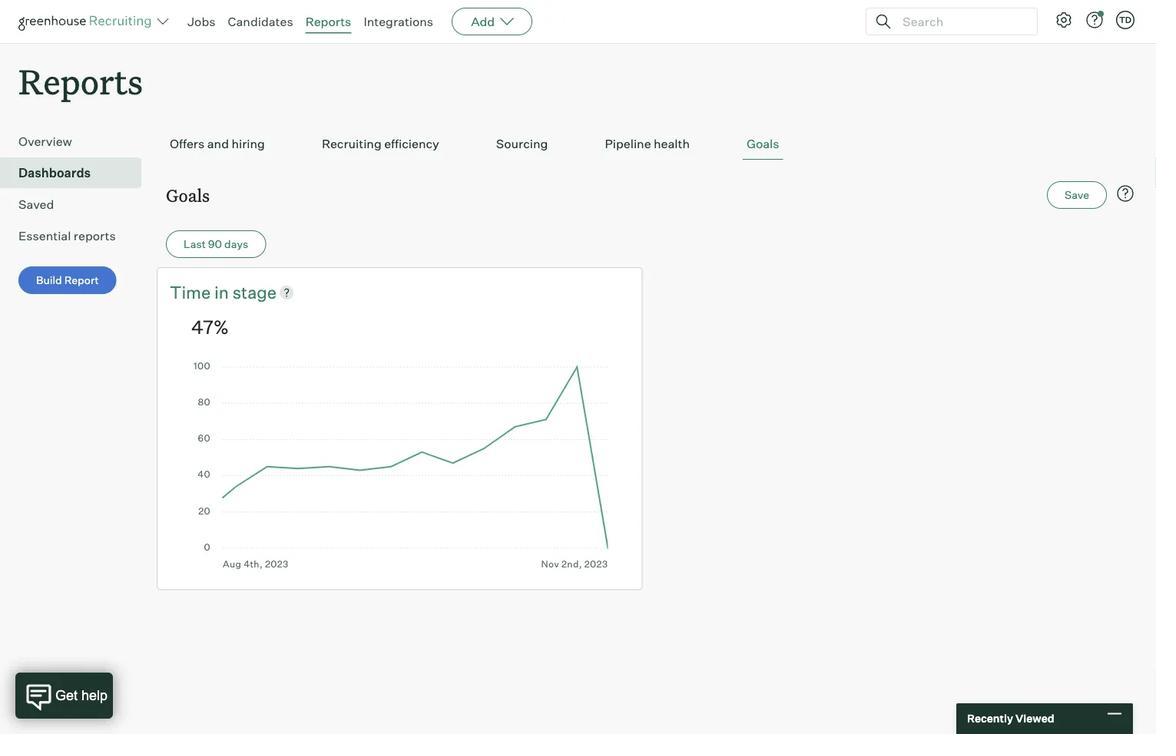 Task type: vqa. For each thing, say whether or not it's contained in the screenshot.
the in link
yes



Task type: describe. For each thing, give the bounding box(es) containing it.
recently viewed
[[967, 712, 1055, 726]]

sourcing
[[496, 136, 548, 152]]

faq image
[[1116, 185, 1135, 203]]

0 horizontal spatial goals
[[166, 184, 210, 206]]

build report button
[[18, 267, 117, 294]]

viewed
[[1016, 712, 1055, 726]]

tab list containing offers and hiring
[[166, 128, 1138, 160]]

recruiting efficiency
[[322, 136, 439, 152]]

hiring
[[232, 136, 265, 152]]

and
[[207, 136, 229, 152]]

last 90 days button
[[166, 231, 266, 258]]

overview
[[18, 134, 72, 149]]

integrations
[[364, 14, 433, 29]]

td button
[[1116, 11, 1135, 29]]

efficiency
[[384, 136, 439, 152]]

saved
[[18, 197, 54, 212]]

time
[[170, 282, 211, 303]]

recruiting efficiency button
[[318, 128, 443, 160]]

47%
[[191, 315, 229, 338]]

jobs
[[187, 14, 216, 29]]

offers and hiring
[[170, 136, 265, 152]]

days
[[224, 238, 248, 251]]

pipeline health
[[605, 136, 690, 152]]

overview link
[[18, 132, 135, 151]]

offers and hiring button
[[166, 128, 269, 160]]

dashboards link
[[18, 164, 135, 182]]

goals button
[[743, 128, 783, 160]]

build
[[36, 274, 62, 287]]

add button
[[452, 8, 533, 35]]

offers
[[170, 136, 205, 152]]

goals inside button
[[747, 136, 780, 152]]

xychart image
[[191, 363, 608, 570]]

last
[[184, 238, 206, 251]]

time link
[[170, 281, 214, 304]]

configure image
[[1055, 11, 1073, 29]]



Task type: locate. For each thing, give the bounding box(es) containing it.
td
[[1119, 15, 1132, 25]]

save
[[1065, 188, 1090, 202]]

Search text field
[[899, 10, 1024, 33]]

goals
[[747, 136, 780, 152], [166, 184, 210, 206]]

essential reports link
[[18, 227, 135, 245]]

dashboards
[[18, 165, 91, 181]]

pipeline health button
[[601, 128, 694, 160]]

jobs link
[[187, 14, 216, 29]]

candidates link
[[228, 14, 293, 29]]

stage
[[233, 282, 277, 303]]

reports
[[306, 14, 351, 29], [18, 58, 143, 104]]

1 vertical spatial goals
[[166, 184, 210, 206]]

time in
[[170, 282, 233, 303]]

essential
[[18, 228, 71, 244]]

health
[[654, 136, 690, 152]]

save button
[[1047, 181, 1107, 209]]

tab list
[[166, 128, 1138, 160]]

in link
[[214, 281, 233, 304]]

last 90 days
[[184, 238, 248, 251]]

0 horizontal spatial reports
[[18, 58, 143, 104]]

add
[[471, 14, 495, 29]]

essential reports
[[18, 228, 116, 244]]

greenhouse recruiting image
[[18, 12, 157, 31]]

reports link
[[306, 14, 351, 29]]

reports down greenhouse recruiting image
[[18, 58, 143, 104]]

1 horizontal spatial reports
[[306, 14, 351, 29]]

1 horizontal spatial goals
[[747, 136, 780, 152]]

pipeline
[[605, 136, 651, 152]]

recently
[[967, 712, 1014, 726]]

stage link
[[233, 281, 277, 304]]

integrations link
[[364, 14, 433, 29]]

candidates
[[228, 14, 293, 29]]

build report
[[36, 274, 99, 287]]

saved link
[[18, 195, 135, 214]]

reports right candidates at top
[[306, 14, 351, 29]]

0 vertical spatial goals
[[747, 136, 780, 152]]

90
[[208, 238, 222, 251]]

recruiting
[[322, 136, 382, 152]]

0 vertical spatial reports
[[306, 14, 351, 29]]

1 vertical spatial reports
[[18, 58, 143, 104]]

reports
[[74, 228, 116, 244]]

report
[[64, 274, 99, 287]]

in
[[214, 282, 229, 303]]

sourcing button
[[492, 128, 552, 160]]

td button
[[1113, 8, 1138, 32]]



